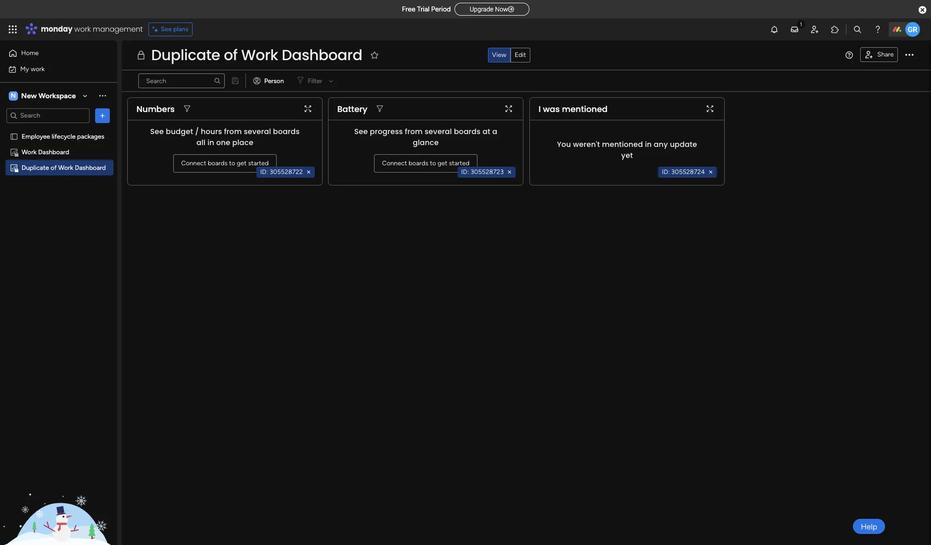 Task type: locate. For each thing, give the bounding box(es) containing it.
1 connect boards to get started button from the left
[[174, 154, 277, 173]]

in
[[208, 137, 214, 148], [645, 139, 652, 150]]

boards down the glance
[[409, 159, 429, 167]]

packages
[[77, 133, 104, 140]]

1 horizontal spatial of
[[224, 45, 238, 65]]

see down 'battery'
[[355, 126, 368, 137]]

1 from from the left
[[224, 126, 242, 137]]

1 horizontal spatial connect boards to get started button
[[375, 154, 478, 173]]

0 vertical spatial work
[[241, 45, 278, 65]]

see left plans
[[161, 25, 172, 33]]

view
[[492, 51, 507, 59]]

id: left 305528723
[[462, 168, 469, 176]]

0 horizontal spatial remove image
[[305, 169, 313, 176]]

0 horizontal spatial work
[[31, 65, 45, 73]]

0 vertical spatial of
[[224, 45, 238, 65]]

work dashboard
[[22, 148, 69, 156]]

1 remove image from the left
[[305, 169, 313, 176]]

dashboard up filter
[[282, 45, 363, 65]]

free trial period
[[402, 5, 451, 13]]

lottie animation image
[[0, 453, 117, 546]]

employee
[[22, 133, 50, 140]]

v2 funnel image
[[377, 106, 383, 112]]

2 from from the left
[[405, 126, 423, 137]]

boards left at at the top of the page
[[454, 126, 481, 137]]

started for battery
[[449, 159, 470, 167]]

weren't
[[573, 139, 600, 150]]

started for numbers
[[248, 159, 269, 167]]

remove image
[[305, 169, 313, 176], [506, 169, 514, 176]]

you
[[557, 139, 571, 150]]

2 connect from the left
[[382, 159, 407, 167]]

1 several from the left
[[244, 126, 271, 137]]

0 horizontal spatial connect boards to get started button
[[174, 154, 277, 173]]

0 vertical spatial duplicate
[[151, 45, 220, 65]]

2 vertical spatial dashboard
[[75, 164, 106, 172]]

1 horizontal spatial connect
[[382, 159, 407, 167]]

work up person 'popup button'
[[241, 45, 278, 65]]

2 horizontal spatial id:
[[662, 168, 670, 176]]

work inside button
[[31, 65, 45, 73]]

0 vertical spatial dashboard
[[282, 45, 363, 65]]

in left any
[[645, 139, 652, 150]]

from inside see budget / hours from several boards all in one place
[[224, 126, 242, 137]]

to down one
[[229, 159, 235, 167]]

greg robinson image
[[906, 22, 921, 37]]

plans
[[173, 25, 189, 33]]

i was mentioned
[[539, 103, 608, 115]]

help
[[861, 523, 878, 532]]

in right all
[[208, 137, 214, 148]]

see inside button
[[161, 25, 172, 33]]

private dashboard image
[[136, 50, 147, 61], [10, 148, 18, 157], [10, 163, 18, 172]]

apps image
[[831, 25, 840, 34]]

work right monday at the left top
[[74, 24, 91, 34]]

1 horizontal spatial work
[[74, 24, 91, 34]]

work down employee
[[22, 148, 37, 156]]

several up place
[[244, 126, 271, 137]]

0 horizontal spatial id:
[[260, 168, 268, 176]]

mentioned inside you weren't mentioned in any update yet
[[602, 139, 643, 150]]

0 vertical spatial work
[[74, 24, 91, 34]]

see plans button
[[148, 23, 193, 36]]

remove image inside id: 305528723 element
[[506, 169, 514, 176]]

options image
[[98, 111, 107, 120]]

my
[[20, 65, 29, 73]]

connect boards to get started button
[[174, 154, 277, 173], [375, 154, 478, 173]]

see for battery
[[355, 126, 368, 137]]

period
[[432, 5, 451, 13]]

any
[[654, 139, 668, 150]]

duplicate down plans
[[151, 45, 220, 65]]

public board image
[[10, 132, 18, 141]]

1 horizontal spatial started
[[449, 159, 470, 167]]

1 vertical spatial work
[[31, 65, 45, 73]]

dashboard inside banner
[[282, 45, 363, 65]]

1 horizontal spatial several
[[425, 126, 452, 137]]

started
[[248, 159, 269, 167], [449, 159, 470, 167]]

option
[[0, 128, 117, 130]]

1 vertical spatial mentioned
[[602, 139, 643, 150]]

connect down all
[[181, 159, 206, 167]]

dashboard
[[282, 45, 363, 65], [38, 148, 69, 156], [75, 164, 106, 172]]

1 horizontal spatial duplicate
[[151, 45, 220, 65]]

0 vertical spatial private dashboard image
[[136, 50, 147, 61]]

upgrade now link
[[455, 3, 530, 16]]

2 vertical spatial private dashboard image
[[10, 163, 18, 172]]

work
[[74, 24, 91, 34], [31, 65, 45, 73]]

my work
[[20, 65, 45, 73]]

0 horizontal spatial duplicate of work dashboard
[[22, 164, 106, 172]]

1 vertical spatial private dashboard image
[[10, 148, 18, 157]]

private dashboard image for work dashboard
[[10, 148, 18, 157]]

of inside banner
[[224, 45, 238, 65]]

get down place
[[237, 159, 247, 167]]

2 to from the left
[[430, 159, 436, 167]]

management
[[93, 24, 143, 34]]

remove image right 305528723
[[506, 169, 514, 176]]

Duplicate of Work Dashboard field
[[149, 45, 365, 65]]

1 vertical spatial dashboard
[[38, 148, 69, 156]]

edit
[[515, 51, 527, 59]]

work right my
[[31, 65, 45, 73]]

boards
[[273, 126, 300, 137], [454, 126, 481, 137], [208, 159, 228, 167], [409, 159, 429, 167]]

a
[[493, 126, 498, 137]]

person
[[264, 77, 284, 85]]

2 remove image from the left
[[506, 169, 514, 176]]

see left budget
[[150, 126, 164, 137]]

1 horizontal spatial to
[[430, 159, 436, 167]]

free
[[402, 5, 416, 13]]

work
[[241, 45, 278, 65], [22, 148, 37, 156], [58, 164, 73, 172]]

duplicate of work dashboard
[[151, 45, 363, 65], [22, 164, 106, 172]]

1 horizontal spatial duplicate of work dashboard
[[151, 45, 363, 65]]

several up the glance
[[425, 126, 452, 137]]

dashboard down packages on the top of the page
[[75, 164, 106, 172]]

id: 305528722 element
[[257, 167, 315, 178]]

dashboard down "employee lifecycle packages"
[[38, 148, 69, 156]]

1 vertical spatial work
[[22, 148, 37, 156]]

remove image right 305528722
[[305, 169, 313, 176]]

2 vertical spatial work
[[58, 164, 73, 172]]

0 horizontal spatial connect boards to get started
[[181, 159, 269, 167]]

battery
[[338, 103, 368, 115]]

new workspace
[[21, 91, 76, 100]]

duplicate of work dashboard up person 'popup button'
[[151, 45, 363, 65]]

in inside see budget / hours from several boards all in one place
[[208, 137, 214, 148]]

duplicate down work dashboard
[[22, 164, 49, 172]]

see for numbers
[[150, 126, 164, 137]]

1 vertical spatial duplicate
[[22, 164, 49, 172]]

display modes group
[[488, 48, 531, 63]]

1 horizontal spatial work
[[58, 164, 73, 172]]

see inside see progress from several boards at a glance
[[355, 126, 368, 137]]

1 image
[[797, 19, 806, 29]]

you weren't mentioned in any update yet
[[557, 139, 698, 161]]

2 id: from the left
[[462, 168, 469, 176]]

duplicate
[[151, 45, 220, 65], [22, 164, 49, 172]]

list box containing employee lifecycle packages
[[0, 127, 117, 300]]

0 horizontal spatial duplicate
[[22, 164, 49, 172]]

1 horizontal spatial id:
[[462, 168, 469, 176]]

mentioned right the 'was'
[[562, 103, 608, 115]]

of
[[224, 45, 238, 65], [51, 164, 57, 172]]

1 horizontal spatial connect boards to get started
[[382, 159, 470, 167]]

0 horizontal spatial get
[[237, 159, 247, 167]]

connect boards to get started button down the glance
[[375, 154, 478, 173]]

monday work management
[[41, 24, 143, 34]]

several inside see progress from several boards at a glance
[[425, 126, 452, 137]]

work for monday
[[74, 24, 91, 34]]

inbox image
[[791, 25, 800, 34]]

0 horizontal spatial dashboard
[[38, 148, 69, 156]]

0 horizontal spatial to
[[229, 159, 235, 167]]

1 id: from the left
[[260, 168, 268, 176]]

1 vertical spatial duplicate of work dashboard
[[22, 164, 106, 172]]

2 horizontal spatial work
[[241, 45, 278, 65]]

in inside you weren't mentioned in any update yet
[[645, 139, 652, 150]]

to down the glance
[[430, 159, 436, 167]]

1 connect from the left
[[181, 159, 206, 167]]

work down work dashboard
[[58, 164, 73, 172]]

list box
[[0, 127, 117, 300]]

2 started from the left
[[449, 159, 470, 167]]

0 horizontal spatial connect
[[181, 159, 206, 167]]

connect boards to get started
[[181, 159, 269, 167], [382, 159, 470, 167]]

started up id: 305528723
[[449, 159, 470, 167]]

0 horizontal spatial work
[[22, 148, 37, 156]]

from up the glance
[[405, 126, 423, 137]]

3 id: from the left
[[662, 168, 670, 176]]

upgrade now
[[470, 6, 508, 13]]

1 connect boards to get started from the left
[[181, 159, 269, 167]]

id:
[[260, 168, 268, 176], [462, 168, 469, 176], [662, 168, 670, 176]]

1 vertical spatial of
[[51, 164, 57, 172]]

to
[[229, 159, 235, 167], [430, 159, 436, 167]]

search image
[[214, 77, 221, 85]]

get down the glance
[[438, 159, 448, 167]]

see plans
[[161, 25, 189, 33]]

started up id: 305528722
[[248, 159, 269, 167]]

0 vertical spatial mentioned
[[562, 103, 608, 115]]

mentioned for weren't
[[602, 139, 643, 150]]

2 several from the left
[[425, 126, 452, 137]]

id: left 305528722
[[260, 168, 268, 176]]

/
[[195, 126, 199, 137]]

connect for numbers
[[181, 159, 206, 167]]

1 horizontal spatial remove image
[[506, 169, 514, 176]]

remove image for battery
[[506, 169, 514, 176]]

connect
[[181, 159, 206, 167], [382, 159, 407, 167]]

see progress from several boards at a glance
[[355, 126, 498, 148]]

1 horizontal spatial v2 fullscreen image
[[707, 106, 714, 112]]

id: left 305528724
[[662, 168, 670, 176]]

duplicate of work dashboard down work dashboard
[[22, 164, 106, 172]]

see inside see budget / hours from several boards all in one place
[[150, 126, 164, 137]]

get for battery
[[438, 159, 448, 167]]

1 horizontal spatial from
[[405, 126, 423, 137]]

2 get from the left
[[438, 159, 448, 167]]

0 horizontal spatial several
[[244, 126, 271, 137]]

0 vertical spatial duplicate of work dashboard
[[151, 45, 363, 65]]

2 connect boards to get started button from the left
[[375, 154, 478, 173]]

connect boards to get started down one
[[181, 159, 269, 167]]

2 horizontal spatial dashboard
[[282, 45, 363, 65]]

0 horizontal spatial in
[[208, 137, 214, 148]]

connect boards to get started down the glance
[[382, 159, 470, 167]]

dapulse rightstroke image
[[508, 6, 514, 13]]

1 started from the left
[[248, 159, 269, 167]]

boards inside see budget / hours from several boards all in one place
[[273, 126, 300, 137]]

several
[[244, 126, 271, 137], [425, 126, 452, 137]]

None search field
[[138, 74, 225, 88]]

2 connect boards to get started from the left
[[382, 159, 470, 167]]

mentioned
[[562, 103, 608, 115], [602, 139, 643, 150]]

1 horizontal spatial in
[[645, 139, 652, 150]]

see
[[161, 25, 172, 33], [150, 126, 164, 137], [355, 126, 368, 137]]

connect down progress
[[382, 159, 407, 167]]

boards up 305528722
[[273, 126, 300, 137]]

to for battery
[[430, 159, 436, 167]]

1 to from the left
[[229, 159, 235, 167]]

my work button
[[6, 62, 99, 77]]

1 horizontal spatial get
[[438, 159, 448, 167]]

mentioned up yet
[[602, 139, 643, 150]]

numbers
[[137, 103, 175, 115]]

id: 305528723 element
[[458, 167, 516, 178]]

see budget / hours from several boards all in one place
[[150, 126, 300, 148]]

v2 fullscreen image
[[506, 106, 512, 112], [707, 106, 714, 112]]

get for numbers
[[237, 159, 247, 167]]

was
[[543, 103, 560, 115]]

connect boards to get started button down one
[[174, 154, 277, 173]]

from
[[224, 126, 242, 137], [405, 126, 423, 137]]

1 get from the left
[[237, 159, 247, 167]]

remove image inside id: 305528722 element
[[305, 169, 313, 176]]

0 horizontal spatial of
[[51, 164, 57, 172]]

from up one
[[224, 126, 242, 137]]

0 horizontal spatial v2 fullscreen image
[[506, 106, 512, 112]]

budget
[[166, 126, 193, 137]]

v2 funnel image
[[184, 106, 190, 112]]

get
[[237, 159, 247, 167], [438, 159, 448, 167]]

0 horizontal spatial from
[[224, 126, 242, 137]]

0 horizontal spatial started
[[248, 159, 269, 167]]



Task type: vqa. For each thing, say whether or not it's contained in the screenshot.
I
yes



Task type: describe. For each thing, give the bounding box(es) containing it.
several inside see budget / hours from several boards all in one place
[[244, 126, 271, 137]]

home
[[21, 49, 39, 57]]

filter button
[[293, 74, 337, 88]]

lottie animation element
[[0, 453, 117, 546]]

private dashboard image for duplicate of work dashboard
[[10, 163, 18, 172]]

305528724
[[672, 168, 705, 176]]

lifecycle
[[52, 133, 76, 140]]

workspace options image
[[98, 91, 107, 100]]

boards inside see progress from several boards at a glance
[[454, 126, 481, 137]]

connect for battery
[[382, 159, 407, 167]]

Filter dashboard by text search field
[[138, 74, 225, 88]]

id: for numbers
[[260, 168, 268, 176]]

search everything image
[[854, 25, 863, 34]]

one
[[216, 137, 231, 148]]

305528722
[[270, 168, 303, 176]]

place
[[232, 137, 254, 148]]

hours
[[201, 126, 222, 137]]

work for my
[[31, 65, 45, 73]]

add to favorites image
[[370, 50, 379, 60]]

305528723
[[471, 168, 504, 176]]

workspace image
[[9, 91, 18, 101]]

monday
[[41, 24, 72, 34]]

all
[[197, 137, 206, 148]]

i
[[539, 103, 541, 115]]

id: 305528722
[[260, 168, 303, 176]]

to for numbers
[[229, 159, 235, 167]]

person button
[[250, 74, 290, 88]]

workspace selection element
[[9, 90, 77, 101]]

glance
[[413, 137, 439, 148]]

invite members image
[[811, 25, 820, 34]]

id: for i was mentioned
[[662, 168, 670, 176]]

duplicate inside banner
[[151, 45, 220, 65]]

dapulse close image
[[919, 6, 927, 15]]

connect boards to get started for numbers
[[181, 159, 269, 167]]

home button
[[6, 46, 99, 61]]

n
[[11, 92, 16, 100]]

connect boards to get started for battery
[[382, 159, 470, 167]]

boards down one
[[208, 159, 228, 167]]

id: for battery
[[462, 168, 469, 176]]

help button
[[854, 520, 886, 535]]

connect boards to get started button for numbers
[[174, 154, 277, 173]]

progress
[[370, 126, 403, 137]]

help image
[[874, 25, 883, 34]]

duplicate of work dashboard banner
[[122, 40, 932, 92]]

arrow down image
[[326, 75, 337, 86]]

duplicate of work dashboard inside duplicate of work dashboard banner
[[151, 45, 363, 65]]

notifications image
[[770, 25, 780, 34]]

none search field inside duplicate of work dashboard banner
[[138, 74, 225, 88]]

update
[[670, 139, 698, 150]]

v2 fullscreen image
[[305, 106, 311, 112]]

connect boards to get started button for battery
[[375, 154, 478, 173]]

duplicate inside list box
[[22, 164, 49, 172]]

view button
[[488, 48, 511, 63]]

more options image
[[906, 51, 914, 59]]

work inside banner
[[241, 45, 278, 65]]

at
[[483, 126, 491, 137]]

2 v2 fullscreen image from the left
[[707, 106, 714, 112]]

id: 305528724 element
[[659, 167, 717, 178]]

share
[[878, 51, 894, 58]]

select product image
[[8, 25, 17, 34]]

share button
[[861, 47, 899, 62]]

menu image
[[846, 52, 854, 59]]

remove image
[[708, 169, 715, 176]]

yet
[[622, 150, 633, 161]]

id: 305528724
[[662, 168, 705, 176]]

Search in workspace field
[[19, 110, 77, 121]]

edit button
[[511, 48, 531, 63]]

from inside see progress from several boards at a glance
[[405, 126, 423, 137]]

remove image for numbers
[[305, 169, 313, 176]]

now
[[495, 6, 508, 13]]

upgrade
[[470, 6, 494, 13]]

1 v2 fullscreen image from the left
[[506, 106, 512, 112]]

employee lifecycle packages
[[22, 133, 104, 140]]

filter
[[308, 77, 323, 85]]

new
[[21, 91, 37, 100]]

1 horizontal spatial dashboard
[[75, 164, 106, 172]]

trial
[[417, 5, 430, 13]]

id: 305528723
[[462, 168, 504, 176]]

mentioned for was
[[562, 103, 608, 115]]

workspace
[[39, 91, 76, 100]]



